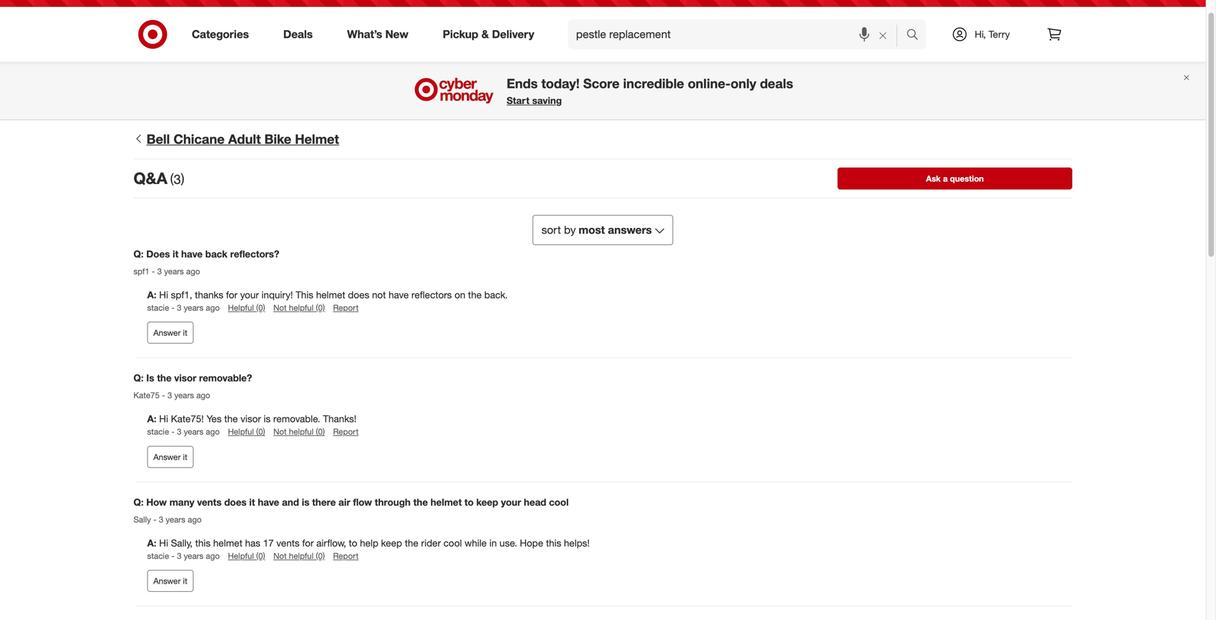 Task type: vqa. For each thing, say whether or not it's contained in the screenshot.
'Flavor' 'button' to the right
no



Task type: locate. For each thing, give the bounding box(es) containing it.
stacie - 3 years ago down sally,
[[147, 551, 220, 561]]

helpful  (0) down the a: hi kate75! yes the visor is removable. thanks!
[[228, 427, 265, 437]]

- inside q: how many vents does it have and is there air flow through the helmet to keep your head cool sally - 3 years ago
[[153, 514, 157, 525]]

1 horizontal spatial vents
[[277, 537, 300, 549]]

0 vertical spatial vents
[[197, 496, 222, 508]]

0 vertical spatial answer it button
[[147, 322, 194, 344]]

1 vertical spatial cool
[[444, 537, 462, 549]]

1 vertical spatial not helpful  (0) button
[[274, 426, 325, 438]]

hi left kate75!
[[159, 413, 168, 425]]

2 vertical spatial helpful
[[289, 551, 314, 561]]

stacie - 3 years ago for kate75!
[[147, 427, 220, 437]]

deals
[[283, 28, 313, 41]]

2 vertical spatial report button
[[333, 550, 359, 562]]

0 vertical spatial helpful  (0) button
[[228, 302, 265, 314]]

1 horizontal spatial visor
[[241, 413, 261, 425]]

2 vertical spatial helpful  (0)
[[228, 551, 265, 561]]

1 horizontal spatial have
[[258, 496, 279, 508]]

sally,
[[171, 537, 193, 549]]

it down sally,
[[183, 576, 187, 586]]

not helpful  (0) button down removable.
[[274, 426, 325, 438]]

1 helpful from the top
[[228, 302, 254, 313]]

delivery
[[492, 28, 535, 41]]

not helpful  (0) button down 17 on the bottom
[[274, 550, 325, 562]]

0 vertical spatial stacie - 3 years ago
[[147, 302, 220, 313]]

2 vertical spatial helpful  (0) button
[[228, 550, 265, 562]]

1 stacie - 3 years ago from the top
[[147, 302, 220, 313]]

3 not from the top
[[274, 551, 287, 561]]

report down thanks!
[[333, 427, 359, 437]]

3 report from the top
[[333, 551, 359, 561]]

is left removable.
[[264, 413, 271, 425]]

q: inside q: is the visor removable? kate75 - 3 years ago
[[134, 372, 144, 384]]

0 vertical spatial not helpful  (0)
[[274, 302, 325, 313]]

2 vertical spatial q:
[[134, 496, 144, 508]]

1 vertical spatial report button
[[333, 426, 359, 438]]

1 answer from the top
[[153, 328, 181, 338]]

-
[[152, 266, 155, 276], [172, 302, 175, 313], [162, 390, 165, 400], [172, 427, 175, 437], [153, 514, 157, 525], [172, 551, 175, 561]]

2 q: from the top
[[134, 372, 144, 384]]

categories link
[[180, 19, 266, 49]]

3 helpful  (0) button from the top
[[228, 550, 265, 562]]

0 horizontal spatial vents
[[197, 496, 222, 508]]

not
[[372, 289, 386, 301]]

(0) down 17 on the bottom
[[256, 551, 265, 561]]

helmet left has
[[213, 537, 243, 549]]

report button down thanks!
[[333, 426, 359, 438]]

2 stacie - 3 years ago from the top
[[147, 427, 220, 437]]

0 horizontal spatial cool
[[444, 537, 462, 549]]

keep up in
[[477, 496, 499, 508]]

answer it down sally,
[[153, 576, 187, 586]]

not down 17 on the bottom
[[274, 551, 287, 561]]

1 vertical spatial answer it button
[[147, 446, 194, 468]]

not helpful  (0) button for this
[[274, 302, 325, 314]]

1 vertical spatial answer
[[153, 452, 181, 462]]

years down many
[[166, 514, 186, 525]]

for
[[226, 289, 238, 301], [302, 537, 314, 549]]

a: down 'kate75' at the left of page
[[147, 413, 157, 425]]

stacie down sally
[[147, 551, 169, 561]]

0 vertical spatial hi
[[159, 289, 168, 301]]

2 vertical spatial a:
[[147, 537, 157, 549]]

to left help at the left
[[349, 537, 358, 549]]

0 vertical spatial not
[[274, 302, 287, 313]]

2 helpful  (0) from the top
[[228, 427, 265, 437]]

3 hi from the top
[[159, 537, 168, 549]]

helpful  (0) down inquiry!
[[228, 302, 265, 313]]

vents inside q: how many vents does it have and is there air flow through the helmet to keep your head cool sally - 3 years ago
[[197, 496, 222, 508]]

to inside q: how many vents does it have and is there air flow through the helmet to keep your head cool sally - 3 years ago
[[465, 496, 474, 508]]

2 answer from the top
[[153, 452, 181, 462]]

years
[[164, 266, 184, 276], [184, 302, 204, 313], [174, 390, 194, 400], [184, 427, 204, 437], [166, 514, 186, 525], [184, 551, 204, 561]]

q: for q: how many vents does it have and is there air flow through the helmet to keep your head cool
[[134, 496, 144, 508]]

0 horizontal spatial helmet
[[213, 537, 243, 549]]

does up has
[[224, 496, 247, 508]]

2 stacie from the top
[[147, 427, 169, 437]]

0 vertical spatial cool
[[549, 496, 569, 508]]

visor
[[174, 372, 197, 384], [241, 413, 261, 425]]

2 vertical spatial report
[[333, 551, 359, 561]]

1 hi from the top
[[159, 289, 168, 301]]

1 horizontal spatial to
[[465, 496, 474, 508]]

1 answer it button from the top
[[147, 322, 194, 344]]

helpful down removable.
[[289, 427, 314, 437]]

1 vertical spatial not
[[274, 427, 287, 437]]

keep inside q: how many vents does it have and is there air flow through the helmet to keep your head cool sally - 3 years ago
[[477, 496, 499, 508]]

this right sally,
[[195, 537, 211, 549]]

the
[[468, 289, 482, 301], [157, 372, 172, 384], [224, 413, 238, 425], [414, 496, 428, 508], [405, 537, 419, 549]]

helpful  (0) button
[[228, 302, 265, 314], [228, 426, 265, 438], [228, 550, 265, 562]]

q: for q: is the visor removable?
[[134, 372, 144, 384]]

a:
[[147, 289, 157, 301], [147, 413, 157, 425], [147, 537, 157, 549]]

3 stacie from the top
[[147, 551, 169, 561]]

1 vertical spatial q:
[[134, 372, 144, 384]]

stacie for hi spf1, thanks for your inquiry! this helmet does not have reflectors on the back.
[[147, 302, 169, 313]]

1 helpful  (0) button from the top
[[228, 302, 265, 314]]

0 vertical spatial answer it
[[153, 328, 187, 338]]

a: for a: hi spf1, thanks for your inquiry! this helmet does not have reflectors on the back.
[[147, 289, 157, 301]]

years up kate75!
[[174, 390, 194, 400]]

helpful  (0) button for your
[[228, 302, 265, 314]]

2 answer it button from the top
[[147, 446, 194, 468]]

0 horizontal spatial does
[[224, 496, 247, 508]]

it left and
[[249, 496, 255, 508]]

visor right yes
[[241, 413, 261, 425]]

helmet
[[295, 131, 339, 147]]

2 this from the left
[[546, 537, 562, 549]]

hi for hi sally, this helmet has 17 vents for airflow, to help keep the rider cool while in use. hope this helps!
[[159, 537, 168, 549]]

1 vertical spatial helpful  (0)
[[228, 427, 265, 437]]

report button down "a: hi spf1, thanks for your inquiry! this helmet does not have reflectors on the back."
[[333, 302, 359, 314]]

2 vertical spatial answer it
[[153, 576, 187, 586]]

have inside q: does it have back reflectors? spf1 - 3 years ago
[[181, 248, 203, 260]]

(0)
[[256, 302, 265, 313], [316, 302, 325, 313], [256, 427, 265, 437], [316, 427, 325, 437], [256, 551, 265, 561], [316, 551, 325, 561]]

not helpful  (0)
[[274, 302, 325, 313], [274, 427, 325, 437], [274, 551, 325, 561]]

not helpful  (0) down 17 on the bottom
[[274, 551, 325, 561]]

0 vertical spatial helmet
[[316, 289, 346, 301]]

1 vertical spatial stacie
[[147, 427, 169, 437]]

1 horizontal spatial does
[[348, 289, 370, 301]]

- right 'kate75' at the left of page
[[162, 390, 165, 400]]

report button down the airflow,
[[333, 550, 359, 562]]

1 answer it from the top
[[153, 328, 187, 338]]

3 answer it button from the top
[[147, 570, 194, 592]]

helmet right this
[[316, 289, 346, 301]]

1 horizontal spatial your
[[501, 496, 522, 508]]

3 helpful from the top
[[289, 551, 314, 561]]

have left and
[[258, 496, 279, 508]]

it right does
[[173, 248, 179, 260]]

helpful down has
[[228, 551, 254, 561]]

1 vertical spatial answer it
[[153, 452, 187, 462]]

cool right rider
[[444, 537, 462, 549]]

1 not helpful  (0) button from the top
[[274, 302, 325, 314]]

2 answer it from the top
[[153, 452, 187, 462]]

q: left the is
[[134, 372, 144, 384]]

answer it button down kate75!
[[147, 446, 194, 468]]

stacie for hi kate75! yes the visor is removable. thanks!
[[147, 427, 169, 437]]

1 vertical spatial to
[[349, 537, 358, 549]]

not helpful  (0) for vents
[[274, 551, 325, 561]]

stacie - 3 years ago
[[147, 302, 220, 313], [147, 427, 220, 437], [147, 551, 220, 561]]

q&a
[[134, 169, 168, 188]]

helpful  (0) for your
[[228, 302, 265, 313]]

1 vertical spatial a:
[[147, 413, 157, 425]]

(
[[170, 171, 174, 187]]

0 vertical spatial stacie
[[147, 302, 169, 313]]

helpful  (0) button down the a: hi kate75! yes the visor is removable. thanks!
[[228, 426, 265, 438]]

2 vertical spatial stacie - 3 years ago
[[147, 551, 220, 561]]

2 helpful  (0) button from the top
[[228, 426, 265, 438]]

your
[[240, 289, 259, 301], [501, 496, 522, 508]]

report down the airflow,
[[333, 551, 359, 561]]

not helpful  (0) button for vents
[[274, 550, 325, 562]]

q: inside q: does it have back reflectors? spf1 - 3 years ago
[[134, 248, 144, 260]]

1 vertical spatial stacie - 3 years ago
[[147, 427, 220, 437]]

stacie
[[147, 302, 169, 313], [147, 427, 169, 437], [147, 551, 169, 561]]

1 a: from the top
[[147, 289, 157, 301]]

have
[[181, 248, 203, 260], [389, 289, 409, 301], [258, 496, 279, 508]]

2 helpful from the top
[[289, 427, 314, 437]]

not helpful  (0) button down this
[[274, 302, 325, 314]]

spf1,
[[171, 289, 192, 301]]

is
[[146, 372, 154, 384]]

stacie - 3 years ago for spf1,
[[147, 302, 220, 313]]

2 not from the top
[[274, 427, 287, 437]]

1 vertical spatial is
[[302, 496, 310, 508]]

- right spf1 in the top of the page
[[152, 266, 155, 276]]

0 horizontal spatial your
[[240, 289, 259, 301]]

report button for thanks!
[[333, 426, 359, 438]]

report button
[[333, 302, 359, 314], [333, 426, 359, 438], [333, 550, 359, 562]]

hi left sally,
[[159, 537, 168, 549]]

answer it down the spf1,
[[153, 328, 187, 338]]

0 horizontal spatial for
[[226, 289, 238, 301]]

answer down the spf1,
[[153, 328, 181, 338]]

0 horizontal spatial keep
[[381, 537, 402, 549]]

2 helpful from the top
[[228, 427, 254, 437]]

1 vertical spatial helpful
[[228, 427, 254, 437]]

score
[[584, 76, 620, 91]]

2 horizontal spatial helmet
[[431, 496, 462, 508]]

stacie down 'kate75' at the left of page
[[147, 427, 169, 437]]

- down sally,
[[172, 551, 175, 561]]

helpful  (0) button down has
[[228, 550, 265, 562]]

3 right 'kate75' at the left of page
[[168, 390, 172, 400]]

3 down does
[[157, 266, 162, 276]]

3 helpful  (0) from the top
[[228, 551, 265, 561]]

the right through
[[414, 496, 428, 508]]

what's new
[[347, 28, 409, 41]]

answer it for sally,
[[153, 576, 187, 586]]

years inside q: how many vents does it have and is there air flow through the helmet to keep your head cool sally - 3 years ago
[[166, 514, 186, 525]]

use.
[[500, 537, 518, 549]]

0 vertical spatial helpful
[[289, 302, 314, 313]]

answer it button for kate75!
[[147, 446, 194, 468]]

for right thanks
[[226, 289, 238, 301]]

sally
[[134, 514, 151, 525]]

3 helpful from the top
[[228, 551, 254, 561]]

2 a: from the top
[[147, 413, 157, 425]]

report for helmet
[[333, 302, 359, 313]]

helpful down and
[[289, 551, 314, 561]]

hi left the spf1,
[[159, 289, 168, 301]]

2 report button from the top
[[333, 426, 359, 438]]

0 vertical spatial is
[[264, 413, 271, 425]]

3 report button from the top
[[333, 550, 359, 562]]

1 not helpful  (0) from the top
[[274, 302, 325, 313]]

sort
[[542, 223, 561, 236]]

3 answer from the top
[[153, 576, 181, 586]]

2 hi from the top
[[159, 413, 168, 425]]

it down kate75!
[[183, 452, 187, 462]]

a: for a: hi sally, this helmet has 17 vents for airflow, to help keep the rider cool while in use. hope this helps!
[[147, 537, 157, 549]]

answers
[[608, 223, 652, 236]]

what's
[[347, 28, 382, 41]]

a: down spf1 in the top of the page
[[147, 289, 157, 301]]

0 horizontal spatial have
[[181, 248, 203, 260]]

helpful  (0)
[[228, 302, 265, 313], [228, 427, 265, 437], [228, 551, 265, 561]]

cool right head
[[549, 496, 569, 508]]

helpful
[[289, 302, 314, 313], [289, 427, 314, 437], [289, 551, 314, 561]]

1 vertical spatial visor
[[241, 413, 261, 425]]

0 vertical spatial report button
[[333, 302, 359, 314]]

by
[[564, 223, 576, 236]]

ask
[[927, 173, 941, 184]]

report down "a: hi spf1, thanks for your inquiry! this helmet does not have reflectors on the back."
[[333, 302, 359, 313]]

3 down kate75!
[[177, 427, 182, 437]]

1 report button from the top
[[333, 302, 359, 314]]

0 horizontal spatial this
[[195, 537, 211, 549]]

0 horizontal spatial is
[[264, 413, 271, 425]]

q: up spf1 in the top of the page
[[134, 248, 144, 260]]

helpful  (0) for has
[[228, 551, 265, 561]]

not for inquiry!
[[274, 302, 287, 313]]

1 not from the top
[[274, 302, 287, 313]]

answer down kate75!
[[153, 452, 181, 462]]

have right not
[[389, 289, 409, 301]]

your inside q: how many vents does it have and is there air flow through the helmet to keep your head cool sally - 3 years ago
[[501, 496, 522, 508]]

(0) down "a: hi spf1, thanks for your inquiry! this helmet does not have reflectors on the back."
[[316, 302, 325, 313]]

helpful down this
[[289, 302, 314, 313]]

a: hi spf1, thanks for your inquiry! this helmet does not have reflectors on the back.
[[147, 289, 508, 301]]

1 horizontal spatial for
[[302, 537, 314, 549]]

2 vertical spatial stacie
[[147, 551, 169, 561]]

1 horizontal spatial keep
[[477, 496, 499, 508]]

it
[[173, 248, 179, 260], [183, 328, 187, 338], [183, 452, 187, 462], [249, 496, 255, 508], [183, 576, 187, 586]]

answer it button for spf1,
[[147, 322, 194, 344]]

helpful down reflectors?
[[228, 302, 254, 313]]

0 vertical spatial report
[[333, 302, 359, 313]]

it for the
[[183, 452, 187, 462]]

2 vertical spatial answer
[[153, 576, 181, 586]]

visor right the is
[[174, 372, 197, 384]]

0 vertical spatial to
[[465, 496, 474, 508]]

1 horizontal spatial cool
[[549, 496, 569, 508]]

ago inside q: does it have back reflectors? spf1 - 3 years ago
[[186, 266, 200, 276]]

answer
[[153, 328, 181, 338], [153, 452, 181, 462], [153, 576, 181, 586]]

2 vertical spatial not helpful  (0)
[[274, 551, 325, 561]]

0 vertical spatial your
[[240, 289, 259, 301]]

3 down sally,
[[177, 551, 182, 561]]

it down the spf1,
[[183, 328, 187, 338]]

2 not helpful  (0) from the top
[[274, 427, 325, 437]]

back
[[205, 248, 228, 260]]

1 vertical spatial report
[[333, 427, 359, 437]]

many
[[170, 496, 195, 508]]

does
[[348, 289, 370, 301], [224, 496, 247, 508]]

1 helpful  (0) from the top
[[228, 302, 265, 313]]

3 not helpful  (0) button from the top
[[274, 550, 325, 562]]

how
[[146, 496, 167, 508]]

a: for a: hi kate75! yes the visor is removable. thanks!
[[147, 413, 157, 425]]

q: up sally
[[134, 496, 144, 508]]

helpful down the a: hi kate75! yes the visor is removable. thanks!
[[228, 427, 254, 437]]

not for 17
[[274, 551, 287, 561]]

search
[[901, 29, 934, 42]]

answer it button down the spf1,
[[147, 322, 194, 344]]

1 vertical spatial your
[[501, 496, 522, 508]]

3 answer it from the top
[[153, 576, 187, 586]]

2 vertical spatial hi
[[159, 537, 168, 549]]

q:
[[134, 248, 144, 260], [134, 372, 144, 384], [134, 496, 144, 508]]

0 vertical spatial answer
[[153, 328, 181, 338]]

helpful  (0) button for has
[[228, 550, 265, 562]]

hi
[[159, 289, 168, 301], [159, 413, 168, 425], [159, 537, 168, 549]]

0 vertical spatial helpful
[[228, 302, 254, 313]]

ends
[[507, 76, 538, 91]]

this
[[296, 289, 314, 301]]

0 vertical spatial keep
[[477, 496, 499, 508]]

does left not
[[348, 289, 370, 301]]

a: down sally
[[147, 537, 157, 549]]

helmet
[[316, 289, 346, 301], [431, 496, 462, 508], [213, 537, 243, 549]]

cool
[[549, 496, 569, 508], [444, 537, 462, 549]]

have left back
[[181, 248, 203, 260]]

&
[[482, 28, 489, 41]]

1 vertical spatial keep
[[381, 537, 402, 549]]

0 vertical spatial have
[[181, 248, 203, 260]]

the inside q: how many vents does it have and is there air flow through the helmet to keep your head cool sally - 3 years ago
[[414, 496, 428, 508]]

3 down how
[[159, 514, 163, 525]]

answer it button down sally,
[[147, 570, 194, 592]]

stacie down spf1 in the top of the page
[[147, 302, 169, 313]]

3 q: from the top
[[134, 496, 144, 508]]

years inside q: does it have back reflectors? spf1 - 3 years ago
[[164, 266, 184, 276]]

vents
[[197, 496, 222, 508], [277, 537, 300, 549]]

3 right q&a
[[174, 171, 181, 187]]

bell
[[147, 131, 170, 147]]

help
[[360, 537, 379, 549]]

stacie - 3 years ago down the spf1,
[[147, 302, 220, 313]]

1 vertical spatial hi
[[159, 413, 168, 425]]

answer it down kate75!
[[153, 452, 187, 462]]

answer it button
[[147, 322, 194, 344], [147, 446, 194, 468], [147, 570, 194, 592]]

pickup
[[443, 28, 479, 41]]

- down kate75!
[[172, 427, 175, 437]]

the inside q: is the visor removable? kate75 - 3 years ago
[[157, 372, 172, 384]]

0 vertical spatial not helpful  (0) button
[[274, 302, 325, 314]]

categories
[[192, 28, 249, 41]]

2 vertical spatial answer it button
[[147, 570, 194, 592]]

helmet up rider
[[431, 496, 462, 508]]

answer it for spf1,
[[153, 328, 187, 338]]

answer for kate75!
[[153, 452, 181, 462]]

3 a: from the top
[[147, 537, 157, 549]]

1 vertical spatial helmet
[[431, 496, 462, 508]]

0 vertical spatial q:
[[134, 248, 144, 260]]

1 vertical spatial have
[[389, 289, 409, 301]]

q: inside q: how many vents does it have and is there air flow through the helmet to keep your head cool sally - 3 years ago
[[134, 496, 144, 508]]

1 q: from the top
[[134, 248, 144, 260]]

helpful  (0) button down inquiry!
[[228, 302, 265, 314]]

1 stacie from the top
[[147, 302, 169, 313]]

years inside q: is the visor removable? kate75 - 3 years ago
[[174, 390, 194, 400]]

2 vertical spatial not helpful  (0) button
[[274, 550, 325, 562]]

1 horizontal spatial is
[[302, 496, 310, 508]]

0 horizontal spatial visor
[[174, 372, 197, 384]]

thanks
[[195, 289, 224, 301]]

2 report from the top
[[333, 427, 359, 437]]

1 vertical spatial helpful
[[289, 427, 314, 437]]

this
[[195, 537, 211, 549], [546, 537, 562, 549]]

2 vertical spatial have
[[258, 496, 279, 508]]

2 vertical spatial helpful
[[228, 551, 254, 561]]

3 inside q: is the visor removable? kate75 - 3 years ago
[[168, 390, 172, 400]]

1 vertical spatial helpful  (0) button
[[228, 426, 265, 438]]

reflectors
[[412, 289, 452, 301]]

only
[[731, 76, 757, 91]]

2 vertical spatial not
[[274, 551, 287, 561]]

your left inquiry!
[[240, 289, 259, 301]]

1 vertical spatial not helpful  (0)
[[274, 427, 325, 437]]

airflow,
[[317, 537, 346, 549]]

stacie - 3 years ago down kate75!
[[147, 427, 220, 437]]

ago
[[186, 266, 200, 276], [206, 302, 220, 313], [196, 390, 210, 400], [206, 427, 220, 437], [188, 514, 202, 525], [206, 551, 220, 561]]

the right the is
[[157, 372, 172, 384]]

not helpful  (0) down removable.
[[274, 427, 325, 437]]

stacie for hi sally, this helmet has 17 vents for airflow, to help keep the rider cool while in use. hope this helps!
[[147, 551, 169, 561]]

vents right many
[[197, 496, 222, 508]]

your left head
[[501, 496, 522, 508]]

bell chicane adult bike helmet link
[[134, 131, 1073, 147]]

(0) down the a: hi kate75! yes the visor is removable. thanks!
[[256, 427, 265, 437]]

deals link
[[272, 19, 330, 49]]

2 not helpful  (0) button from the top
[[274, 426, 325, 438]]

1 horizontal spatial this
[[546, 537, 562, 549]]

1 helpful from the top
[[289, 302, 314, 313]]

- right sally
[[153, 514, 157, 525]]

years down does
[[164, 266, 184, 276]]

0 vertical spatial helpful  (0)
[[228, 302, 265, 313]]

0 vertical spatial a:
[[147, 289, 157, 301]]

1 vertical spatial vents
[[277, 537, 300, 549]]

3 not helpful  (0) from the top
[[274, 551, 325, 561]]

3 stacie - 3 years ago from the top
[[147, 551, 220, 561]]

rider
[[421, 537, 441, 549]]

online-
[[688, 76, 731, 91]]

1 horizontal spatial helmet
[[316, 289, 346, 301]]

1 report from the top
[[333, 302, 359, 313]]

0 vertical spatial visor
[[174, 372, 197, 384]]

is right and
[[302, 496, 310, 508]]

helmet inside q: how many vents does it have and is there air flow through the helmet to keep your head cool sally - 3 years ago
[[431, 496, 462, 508]]



Task type: describe. For each thing, give the bounding box(es) containing it.
the left rider
[[405, 537, 419, 549]]

air
[[339, 496, 351, 508]]

ask a question button
[[838, 167, 1073, 189]]

not helpful  (0) for removable.
[[274, 427, 325, 437]]

in
[[490, 537, 497, 549]]

deals
[[761, 76, 794, 91]]

hope
[[520, 537, 544, 549]]

a
[[944, 173, 948, 184]]

removable?
[[199, 372, 252, 384]]

pickup & delivery link
[[431, 19, 552, 49]]

does
[[146, 248, 170, 260]]

chicane
[[174, 131, 225, 147]]

it inside q: how many vents does it have and is there air flow through the helmet to keep your head cool sally - 3 years ago
[[249, 496, 255, 508]]

report button for for
[[333, 550, 359, 562]]

start
[[507, 95, 530, 107]]

What can we help you find? suggestions appear below search field
[[568, 19, 910, 49]]

it inside q: does it have back reflectors? spf1 - 3 years ago
[[173, 248, 179, 260]]

helpful for removable.
[[289, 427, 314, 437]]

new
[[386, 28, 409, 41]]

ago inside q: how many vents does it have and is there air flow through the helmet to keep your head cool sally - 3 years ago
[[188, 514, 202, 525]]

helpful for has
[[228, 551, 254, 561]]

helpful for vents
[[289, 551, 314, 561]]

helpful for visor
[[228, 427, 254, 437]]

thanks!
[[323, 413, 357, 425]]

stacie - 3 years ago for sally,
[[147, 551, 220, 561]]

inquiry!
[[262, 289, 293, 301]]

cool inside q: how many vents does it have and is there air flow through the helmet to keep your head cool sally - 3 years ago
[[549, 496, 569, 508]]

what's new link
[[336, 19, 426, 49]]

3 inside q&a ( 3 )
[[174, 171, 181, 187]]

helpful  (0) button for visor
[[228, 426, 265, 438]]

helpful for this
[[289, 302, 314, 313]]

report for for
[[333, 551, 359, 561]]

report button for helmet
[[333, 302, 359, 314]]

2 vertical spatial helmet
[[213, 537, 243, 549]]

- down the spf1,
[[172, 302, 175, 313]]

question
[[951, 173, 985, 184]]

sort by most answers
[[542, 223, 652, 236]]

helpful for your
[[228, 302, 254, 313]]

answer for sally,
[[153, 576, 181, 586]]

q: is the visor removable? kate75 - 3 years ago
[[134, 372, 252, 400]]

incredible
[[624, 76, 685, 91]]

it for many
[[183, 576, 187, 586]]

q: how many vents does it have and is there air flow through the helmet to keep your head cool sally - 3 years ago
[[134, 496, 569, 525]]

(0) down thanks!
[[316, 427, 325, 437]]

a: hi sally, this helmet has 17 vents for airflow, to help keep the rider cool while in use. hope this helps!
[[147, 537, 590, 549]]

cyber monday target deals image
[[413, 74, 496, 107]]

years down sally,
[[184, 551, 204, 561]]

answer for spf1,
[[153, 328, 181, 338]]

have inside q: how many vents does it have and is there air flow through the helmet to keep your head cool sally - 3 years ago
[[258, 496, 279, 508]]

3 down the spf1,
[[177, 302, 182, 313]]

2 horizontal spatial have
[[389, 289, 409, 301]]

3 inside q: does it have back reflectors? spf1 - 3 years ago
[[157, 266, 162, 276]]

helps!
[[564, 537, 590, 549]]

while
[[465, 537, 487, 549]]

ago inside q: is the visor removable? kate75 - 3 years ago
[[196, 390, 210, 400]]

head
[[524, 496, 547, 508]]

it for it
[[183, 328, 187, 338]]

pickup & delivery
[[443, 28, 535, 41]]

- inside q: is the visor removable? kate75 - 3 years ago
[[162, 390, 165, 400]]

the right on on the top of page
[[468, 289, 482, 301]]

spf1
[[134, 266, 150, 276]]

report for thanks!
[[333, 427, 359, 437]]

q: for q: does it have back reflectors?
[[134, 248, 144, 260]]

does inside q: how many vents does it have and is there air flow through the helmet to keep your head cool sally - 3 years ago
[[224, 496, 247, 508]]

hi, terry
[[976, 28, 1011, 40]]

not helpful  (0) for this
[[274, 302, 325, 313]]

visor inside q: is the visor removable? kate75 - 3 years ago
[[174, 372, 197, 384]]

there
[[312, 496, 336, 508]]

years down the spf1,
[[184, 302, 204, 313]]

yes
[[207, 413, 222, 425]]

not helpful  (0) button for removable.
[[274, 426, 325, 438]]

terry
[[989, 28, 1011, 40]]

saving
[[533, 95, 562, 107]]

removable.
[[273, 413, 321, 425]]

hi,
[[976, 28, 987, 40]]

hi for hi kate75! yes the visor is removable. thanks!
[[159, 413, 168, 425]]

bike
[[265, 131, 292, 147]]

today!
[[542, 76, 580, 91]]

back.
[[485, 289, 508, 301]]

1 vertical spatial for
[[302, 537, 314, 549]]

0 vertical spatial for
[[226, 289, 238, 301]]

through
[[375, 496, 411, 508]]

(0) down the airflow,
[[316, 551, 325, 561]]

helpful  (0) for visor
[[228, 427, 265, 437]]

a: hi kate75! yes the visor is removable. thanks!
[[147, 413, 357, 425]]

3 inside q: how many vents does it have and is there air flow through the helmet to keep your head cool sally - 3 years ago
[[159, 514, 163, 525]]

kate75
[[134, 390, 160, 400]]

bell chicane adult bike helmet
[[147, 131, 339, 147]]

not for is
[[274, 427, 287, 437]]

reflectors?
[[230, 248, 280, 260]]

most
[[579, 223, 605, 236]]

0 vertical spatial does
[[348, 289, 370, 301]]

flow
[[353, 496, 372, 508]]

answer it for kate75!
[[153, 452, 187, 462]]

kate75!
[[171, 413, 204, 425]]

adult
[[228, 131, 261, 147]]

and
[[282, 496, 299, 508]]

on
[[455, 289, 466, 301]]

years down kate75!
[[184, 427, 204, 437]]

ask a question
[[927, 173, 985, 184]]

has
[[245, 537, 261, 549]]

ends today! score incredible online-only deals start saving
[[507, 76, 794, 107]]

q: does it have back reflectors? spf1 - 3 years ago
[[134, 248, 280, 276]]

1 this from the left
[[195, 537, 211, 549]]

is inside q: how many vents does it have and is there air flow through the helmet to keep your head cool sally - 3 years ago
[[302, 496, 310, 508]]

the right yes
[[224, 413, 238, 425]]

answer it button for sally,
[[147, 570, 194, 592]]

(0) down inquiry!
[[256, 302, 265, 313]]

17
[[263, 537, 274, 549]]

q&a ( 3 )
[[134, 169, 185, 188]]

search button
[[901, 19, 934, 52]]

0 horizontal spatial to
[[349, 537, 358, 549]]

- inside q: does it have back reflectors? spf1 - 3 years ago
[[152, 266, 155, 276]]

hi for hi spf1, thanks for your inquiry! this helmet does not have reflectors on the back.
[[159, 289, 168, 301]]

)
[[181, 171, 185, 187]]



